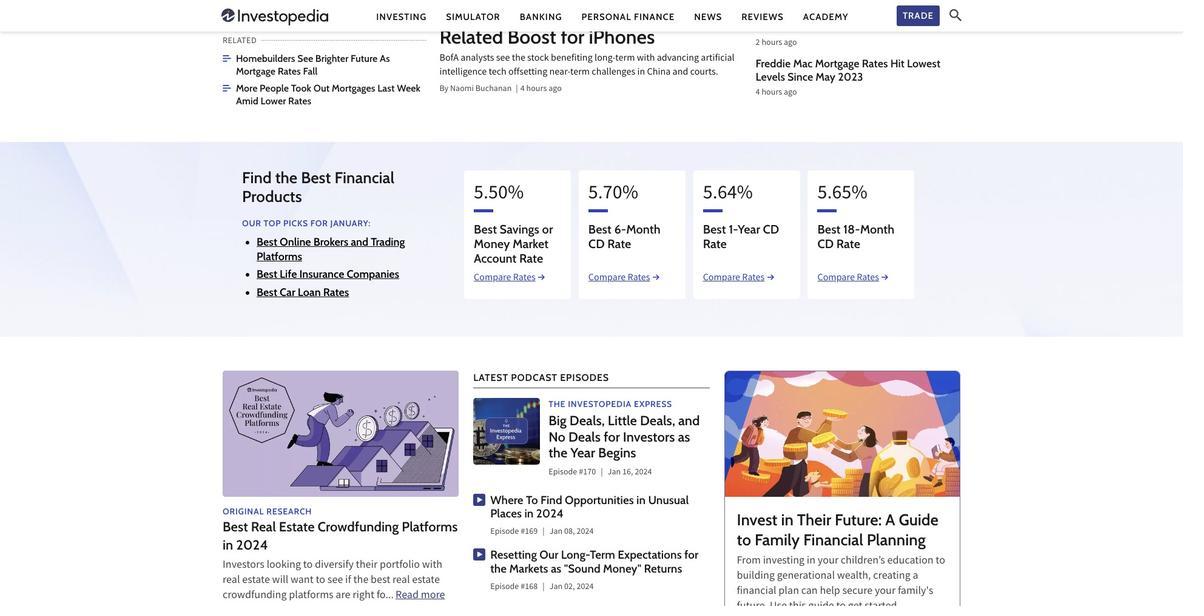 Task type: locate. For each thing, give the bounding box(es) containing it.
0 horizontal spatial deals,
[[570, 413, 605, 429]]

1 horizontal spatial real
[[393, 573, 410, 589]]

apple stock jumps after bank of america upgrade citing likely ai- related boost for iphones
[[440, 0, 718, 48]]

2 vertical spatial jan
[[549, 580, 563, 594]]

2024 for jan 16, 2024
[[635, 466, 652, 479]]

3 compare from the left
[[703, 271, 740, 286]]

episode for where
[[490, 525, 519, 539]]

best inside best real estate crowdfunding platforms in 2024 investors looking to diversify their portfolio with real estate will want to see if the best real estate crowdfunding platforms are right fo...
[[223, 518, 248, 535]]

term down "iphones"
[[615, 52, 635, 66]]

mortgage inside freddie mac mortgage rates hit lowest levels since may 2023 4 hours ago
[[815, 57, 859, 71]]

related inside related homebuilders see brighter future as mortgage rates fall more people took out mortgages last week amid lower rates
[[223, 34, 257, 48]]

upgrade
[[512, 2, 584, 25]]

and
[[673, 65, 688, 80], [351, 235, 368, 249], [678, 413, 700, 429]]

with right portfolio
[[422, 557, 442, 574]]

by left terry
[[223, 13, 232, 27]]

0 horizontal spatial estate
[[242, 573, 270, 589]]

1 horizontal spatial as
[[678, 429, 690, 445]]

compare rates down best 1-year cd rate
[[703, 271, 765, 286]]

0 vertical spatial investors
[[623, 429, 675, 445]]

the left stock
[[512, 52, 525, 66]]

0 vertical spatial by
[[223, 13, 232, 27]]

month inside best 6-month cd rate
[[626, 222, 661, 236]]

0 vertical spatial find
[[242, 168, 272, 187]]

jan for opportunities
[[549, 525, 563, 539]]

0 horizontal spatial for
[[561, 25, 584, 48]]

platforms
[[289, 588, 334, 604]]

in right investing
[[807, 553, 816, 570]]

for up the "benefiting"
[[561, 25, 584, 48]]

best for best 6-month cd rate
[[588, 222, 611, 236]]

financial up january:
[[335, 168, 394, 187]]

1 horizontal spatial with
[[637, 52, 655, 66]]

rates
[[862, 57, 888, 71], [278, 65, 301, 77], [288, 95, 311, 107], [513, 271, 536, 286], [628, 271, 650, 286], [742, 271, 765, 286], [857, 271, 879, 286], [323, 286, 349, 299]]

term
[[590, 548, 615, 562]]

rates down best 6-month cd rate
[[628, 271, 650, 286]]

1 horizontal spatial 4
[[756, 86, 760, 99]]

2024 for jan 08, 2024
[[577, 525, 594, 539]]

personal finance
[[582, 11, 675, 22]]

3 compare rates from the left
[[817, 271, 879, 286]]

2 real from the left
[[393, 573, 410, 589]]

1 horizontal spatial financial
[[803, 530, 863, 550]]

month for 5.65%
[[860, 222, 894, 236]]

see right analysts
[[496, 52, 510, 66]]

stock inside boeing stock takes flight on new jet order, retail investor interest 2 hours ago
[[791, 7, 817, 21]]

1 compare from the left
[[474, 271, 511, 286]]

0 vertical spatial for
[[561, 25, 584, 48]]

2024 right 16,
[[635, 466, 652, 479]]

02,
[[564, 580, 575, 594]]

the inside best real estate crowdfunding platforms in 2024 investors looking to diversify their portfolio with real estate will want to see if the best real estate crowdfunding platforms are right fo...
[[353, 573, 368, 589]]

best left 1-
[[703, 222, 726, 236]]

2 vertical spatial and
[[678, 413, 700, 429]]

retail
[[756, 21, 782, 34]]

simulator link
[[446, 11, 500, 23]]

for inside apple stock jumps after bank of america upgrade citing likely ai- related boost for iphones
[[561, 25, 584, 48]]

1 horizontal spatial platforms
[[402, 518, 458, 535]]

stock left takes
[[791, 7, 817, 21]]

in down original
[[223, 537, 233, 553]]

for inside the investopedia express big deals, little deals, and no deals for investors as the year begins
[[604, 429, 620, 445]]

1 vertical spatial episode
[[490, 525, 519, 539]]

best left 18-
[[817, 222, 841, 236]]

on
[[877, 7, 889, 21]]

1 real from the left
[[223, 573, 240, 589]]

courts.
[[690, 65, 718, 80]]

2024 up #169
[[536, 507, 564, 521]]

4
[[520, 83, 525, 96], [756, 86, 760, 99]]

related down terry
[[223, 34, 257, 48]]

episode
[[549, 466, 577, 479], [490, 525, 519, 539], [490, 580, 519, 594]]

related homebuilders see brighter future as mortgage rates fall more people took out mortgages last week amid lower rates
[[223, 34, 420, 107]]

real left will
[[223, 573, 240, 589]]

2 vertical spatial for
[[684, 548, 698, 562]]

2024 right 02,
[[577, 580, 594, 594]]

0 horizontal spatial stock
[[493, 0, 540, 2]]

2 vertical spatial episode
[[490, 580, 519, 594]]

ago right the 7
[[308, 13, 321, 27]]

month down the 5.70%
[[626, 222, 661, 236]]

1 horizontal spatial estate
[[412, 573, 440, 589]]

jan left 08,
[[549, 525, 563, 539]]

jan left 02,
[[549, 580, 563, 594]]

the right if
[[353, 573, 368, 589]]

to left the 'get'
[[836, 599, 846, 606]]

artificial
[[701, 52, 735, 66]]

1 vertical spatial by
[[440, 83, 448, 96]]

for right deals
[[604, 429, 620, 445]]

the up episode #168
[[490, 562, 507, 576]]

best left "6-"
[[588, 222, 611, 236]]

2024 inside best real estate crowdfunding platforms in 2024 investors looking to diversify their portfolio with real estate will want to see if the best real estate crowdfunding platforms are right fo...
[[236, 537, 268, 553]]

1 vertical spatial year
[[570, 445, 595, 461]]

latest podcast episodes
[[473, 372, 609, 384]]

financial inside the "invest in their future: a guide to family financial planning from investing in your children's education to building generational wealth, creating a financial plan can help secure your family's future. use this guide to get started."
[[803, 530, 863, 550]]

lower
[[261, 95, 286, 107]]

with
[[637, 52, 655, 66], [422, 557, 442, 574]]

rate down the 5.70%
[[607, 236, 631, 251]]

rate for 5.70%
[[607, 236, 631, 251]]

1 horizontal spatial cd
[[763, 222, 779, 236]]

online
[[280, 235, 311, 249]]

1 vertical spatial with
[[422, 557, 442, 574]]

best up account
[[474, 222, 497, 236]]

homebuilders
[[236, 53, 295, 64]]

0 horizontal spatial 4
[[520, 83, 525, 96]]

stock up banking
[[493, 0, 540, 2]]

by
[[223, 13, 232, 27], [440, 83, 448, 96]]

0 horizontal spatial platforms
[[257, 250, 302, 263]]

big
[[549, 413, 567, 429]]

0 horizontal spatial related
[[223, 34, 257, 48]]

1 vertical spatial financial
[[803, 530, 863, 550]]

0 vertical spatial stock
[[493, 0, 540, 2]]

rate inside best 6-month cd rate
[[607, 236, 631, 251]]

in up #169
[[524, 507, 534, 521]]

financial inside find the best financial products
[[335, 168, 394, 187]]

for right returns
[[684, 548, 698, 562]]

1 horizontal spatial mortgage
[[815, 57, 859, 71]]

0 horizontal spatial cd
[[588, 236, 605, 251]]

best for best 1-year cd rate
[[703, 222, 726, 236]]

little
[[608, 413, 637, 429]]

compare
[[474, 271, 511, 286], [588, 271, 626, 286], [703, 271, 740, 286], [817, 271, 855, 286]]

cd inside best 18-month cd rate
[[817, 236, 834, 251]]

0 vertical spatial year
[[738, 222, 760, 236]]

investopedia
[[568, 399, 632, 410]]

best for best online brokers and trading platforms best life insurance companies best car loan rates
[[257, 235, 277, 249]]

0 horizontal spatial investors
[[223, 557, 264, 574]]

1 horizontal spatial month
[[860, 222, 894, 236]]

resetting our long-term expectations for the markets as "sound money" returns
[[490, 548, 698, 576]]

0 vertical spatial as
[[678, 429, 690, 445]]

best down top
[[257, 235, 277, 249]]

hours right the 7
[[285, 13, 306, 27]]

stock inside apple stock jumps after bank of america upgrade citing likely ai- related boost for iphones
[[493, 0, 540, 2]]

hours right 2
[[762, 36, 782, 49]]

1 vertical spatial investors
[[223, 557, 264, 574]]

your up help
[[818, 553, 839, 570]]

1 horizontal spatial stock
[[791, 7, 817, 21]]

week
[[397, 83, 420, 94]]

compare rates down best 6-month cd rate
[[588, 271, 650, 286]]

hours down levels
[[762, 86, 782, 99]]

mortgage inside related homebuilders see brighter future as mortgage rates fall more people took out mortgages last week amid lower rates
[[236, 65, 275, 77]]

more people took out mortgages last week amid lower rates link
[[223, 83, 427, 108]]

year up #170
[[570, 445, 595, 461]]

mortgage down homebuilders
[[236, 65, 275, 77]]

ai-
[[693, 2, 718, 25]]

compare for 5.70%
[[588, 271, 626, 286]]

episode left #168
[[490, 580, 519, 594]]

jumps
[[544, 0, 596, 2]]

best inside best 1-year cd rate
[[703, 222, 726, 236]]

your right secure
[[875, 584, 896, 600]]

mortgage right mac
[[815, 57, 859, 71]]

0 horizontal spatial compare rates
[[588, 271, 650, 286]]

4 down 'offsetting'
[[520, 83, 525, 96]]

new
[[892, 7, 913, 21]]

cd inside best 1-year cd rate
[[763, 222, 779, 236]]

for inside resetting our long-term expectations for the markets as "sound money" returns
[[684, 548, 698, 562]]

0 horizontal spatial see
[[328, 573, 343, 589]]

find inside where to find opportunities in unusual places in 2024
[[541, 493, 562, 507]]

to
[[737, 530, 751, 550], [936, 553, 945, 570], [303, 557, 313, 574], [316, 573, 325, 589], [836, 599, 846, 606]]

unusual
[[648, 493, 689, 507]]

0 horizontal spatial real
[[223, 573, 240, 589]]

best down original
[[223, 518, 248, 535]]

2024 down real
[[236, 537, 268, 553]]

deals, down "investopedia"
[[570, 413, 605, 429]]

rates down best 1-year cd rate
[[742, 271, 765, 286]]

0 vertical spatial see
[[496, 52, 510, 66]]

financial
[[737, 584, 776, 600]]

investors down express
[[623, 429, 675, 445]]

1 compare rates from the left
[[588, 271, 650, 286]]

rates down best life insurance companies "link"
[[323, 286, 349, 299]]

future.
[[737, 599, 768, 606]]

since
[[788, 70, 813, 84]]

investors inside best real estate crowdfunding platforms in 2024 investors looking to diversify their portfolio with real estate will want to see if the best real estate crowdfunding platforms are right fo...
[[223, 557, 264, 574]]

compare down best 1-year cd rate
[[703, 271, 740, 286]]

2 horizontal spatial for
[[684, 548, 698, 562]]

jan left 16,
[[608, 466, 621, 479]]

best inside best 6-month cd rate
[[588, 222, 611, 236]]

by left naomi
[[440, 83, 448, 96]]

1 month from the left
[[626, 222, 661, 236]]

right
[[353, 588, 374, 604]]

1 horizontal spatial by
[[440, 83, 448, 96]]

in inside best real estate crowdfunding platforms in 2024 investors looking to diversify their portfolio with real estate will want to see if the best real estate crowdfunding platforms are right fo...
[[223, 537, 233, 553]]

0 vertical spatial your
[[818, 553, 839, 570]]

boeing
[[756, 7, 788, 21]]

financial down their
[[803, 530, 863, 550]]

the up "picks"
[[275, 168, 297, 187]]

0 vertical spatial and
[[673, 65, 688, 80]]

0 horizontal spatial as
[[551, 562, 561, 576]]

podcast
[[511, 372, 557, 384]]

research
[[266, 506, 312, 517]]

2 deals, from the left
[[640, 413, 675, 429]]

1 horizontal spatial deals,
[[640, 413, 675, 429]]

the up episode #170
[[549, 445, 567, 461]]

estate right fo...
[[412, 573, 440, 589]]

by for by naomi buchanan
[[440, 83, 448, 96]]

rate down 5.65%
[[837, 236, 860, 251]]

from
[[737, 553, 761, 570]]

compare rates down best 18-month cd rate
[[817, 271, 879, 286]]

financial
[[335, 168, 394, 187], [803, 530, 863, 550]]

in left china
[[637, 65, 645, 80]]

jet
[[915, 7, 928, 21]]

rates inside freddie mac mortgage rates hit lowest levels since may 2023 4 hours ago
[[862, 57, 888, 71]]

wealth,
[[837, 569, 871, 585]]

cd left "6-"
[[588, 236, 605, 251]]

2 compare from the left
[[588, 271, 626, 286]]

investopedia homepage image
[[221, 7, 328, 27]]

get
[[848, 599, 862, 606]]

2024 inside where to find opportunities in unusual places in 2024
[[536, 507, 564, 521]]

1 horizontal spatial related
[[440, 25, 503, 48]]

in
[[637, 65, 645, 80], [636, 493, 646, 507], [524, 507, 534, 521], [781, 510, 794, 530], [223, 537, 233, 553], [807, 553, 816, 570]]

markets
[[509, 562, 548, 576]]

ago down near-
[[549, 83, 562, 96]]

1 vertical spatial your
[[875, 584, 896, 600]]

rate inside best 18-month cd rate
[[837, 236, 860, 251]]

best inside best savings or money market account rate compare rates
[[474, 222, 497, 236]]

1 vertical spatial for
[[604, 429, 620, 445]]

platforms up life
[[257, 250, 302, 263]]

investors inside the investopedia express big deals, little deals, and no deals for investors as the year begins
[[623, 429, 675, 445]]

2 horizontal spatial compare rates
[[817, 271, 879, 286]]

4 compare from the left
[[817, 271, 855, 286]]

1 vertical spatial platforms
[[402, 518, 458, 535]]

best 6-month cd rate
[[588, 222, 661, 251]]

stock for takes
[[791, 7, 817, 21]]

month for 5.70%
[[626, 222, 661, 236]]

cd right 1-
[[763, 222, 779, 236]]

stock for jumps
[[493, 0, 540, 2]]

0 horizontal spatial by
[[223, 13, 232, 27]]

cd left 18-
[[817, 236, 834, 251]]

and inside the bofa analysts see the stock benefiting long-term with advancing artificial intelligence tech offsetting near-term challenges in china and courts.
[[673, 65, 688, 80]]

for
[[561, 25, 584, 48], [604, 429, 620, 445], [684, 548, 698, 562]]

month
[[626, 222, 661, 236], [860, 222, 894, 236]]

generational
[[777, 569, 835, 585]]

4 inside freddie mac mortgage rates hit lowest levels since may 2023 4 hours ago
[[756, 86, 760, 99]]

ago inside boeing stock takes flight on new jet order, retail investor interest 2 hours ago
[[784, 36, 797, 49]]

0 horizontal spatial financial
[[335, 168, 394, 187]]

1 horizontal spatial see
[[496, 52, 510, 66]]

1 horizontal spatial find
[[541, 493, 562, 507]]

0 horizontal spatial find
[[242, 168, 272, 187]]

the investopedia express big deals, little deals, and no deals for investors as the year begins
[[549, 399, 700, 461]]

6-
[[614, 222, 626, 236]]

1 horizontal spatial compare rates
[[703, 271, 765, 286]]

ago down since
[[784, 86, 797, 99]]

5.50%
[[474, 179, 524, 209]]

rates down market
[[513, 271, 536, 286]]

best car loan rates link
[[257, 286, 349, 299]]

0 vertical spatial platforms
[[257, 250, 302, 263]]

amid
[[236, 95, 258, 107]]

invest in their future: a guide to financial family planning image
[[725, 372, 960, 497]]

find up our
[[242, 168, 272, 187]]

freddie mac mortgage rates hit lowest levels since may 2023 4 hours ago
[[756, 57, 940, 99]]

investors
[[623, 429, 675, 445], [223, 557, 264, 574]]

0 horizontal spatial month
[[626, 222, 661, 236]]

month down 5.65%
[[860, 222, 894, 236]]

1 vertical spatial jan
[[549, 525, 563, 539]]

rate inside best 1-year cd rate
[[703, 236, 727, 251]]

ago down investor
[[784, 36, 797, 49]]

term left long-
[[570, 65, 590, 80]]

the inside the investopedia express big deals, little deals, and no deals for investors as the year begins
[[549, 445, 567, 461]]

investors up crowdfunding
[[223, 557, 264, 574]]

investing link
[[376, 11, 427, 23]]

cd inside best 6-month cd rate
[[588, 236, 605, 251]]

the investopedia express, jan 15, 2024 image
[[473, 398, 540, 465]]

as inside the investopedia express big deals, little deals, and no deals for investors as the year begins
[[678, 429, 690, 445]]

0 vertical spatial financial
[[335, 168, 394, 187]]

1 vertical spatial see
[[328, 573, 343, 589]]

16,
[[623, 466, 633, 479]]

1 horizontal spatial for
[[604, 429, 620, 445]]

after
[[600, 0, 642, 2]]

jan for term
[[549, 580, 563, 594]]

bank
[[646, 0, 688, 2]]

best up for
[[301, 168, 331, 187]]

deals, down express
[[640, 413, 675, 429]]

jan
[[608, 466, 621, 479], [549, 525, 563, 539], [549, 580, 563, 594]]

month inside best 18-month cd rate
[[860, 222, 894, 236]]

see left if
[[328, 573, 343, 589]]

2024 right 08,
[[577, 525, 594, 539]]

education
[[887, 553, 933, 570]]

rates down took
[[288, 95, 311, 107]]

hours inside boeing stock takes flight on new jet order, retail investor interest 2 hours ago
[[762, 36, 782, 49]]

2 horizontal spatial cd
[[817, 236, 834, 251]]

investing
[[376, 11, 427, 22]]

1 horizontal spatial year
[[738, 222, 760, 236]]

compare inside best savings or money market account rate compare rates
[[474, 271, 511, 286]]

compare down account
[[474, 271, 511, 286]]

1 vertical spatial as
[[551, 562, 561, 576]]

rate down savings
[[519, 251, 543, 266]]

episode for resetting
[[490, 580, 519, 594]]

where to find opportunities in unusual places in 2024
[[490, 493, 689, 521]]

1 horizontal spatial your
[[875, 584, 896, 600]]

1 vertical spatial find
[[541, 493, 562, 507]]

reviews link
[[742, 11, 784, 23]]

real right the best
[[393, 573, 410, 589]]

0 horizontal spatial year
[[570, 445, 595, 461]]

best left car
[[257, 286, 277, 299]]

find right to
[[541, 493, 562, 507]]

academy
[[803, 11, 849, 22]]

0 horizontal spatial mortgage
[[236, 65, 275, 77]]

apple
[[440, 0, 489, 2]]

compare down best 6-month cd rate
[[588, 271, 626, 286]]

will
[[272, 573, 288, 589]]

2 compare rates from the left
[[703, 271, 765, 286]]

related
[[440, 25, 503, 48], [223, 34, 257, 48]]

episode left #170
[[549, 466, 577, 479]]

estate
[[279, 518, 315, 535]]

0 horizontal spatial with
[[422, 557, 442, 574]]

long-
[[561, 548, 590, 562]]

2 estate from the left
[[412, 573, 440, 589]]

1 horizontal spatial investors
[[623, 429, 675, 445]]

0 horizontal spatial your
[[818, 553, 839, 570]]

2 month from the left
[[860, 222, 894, 236]]

find
[[242, 168, 272, 187], [541, 493, 562, 507]]

rates left hit
[[862, 57, 888, 71]]

with left advancing
[[637, 52, 655, 66]]

places
[[490, 507, 522, 521]]

hours down 'offsetting'
[[526, 83, 547, 96]]

1 vertical spatial stock
[[791, 7, 817, 21]]

related down simulator link
[[440, 25, 503, 48]]

4 down levels
[[756, 86, 760, 99]]

0 vertical spatial with
[[637, 52, 655, 66]]

find the best financial products
[[242, 168, 394, 206]]

1 vertical spatial and
[[351, 235, 368, 249]]

rate left 1-
[[703, 236, 727, 251]]

real
[[251, 518, 276, 535]]

episode #170
[[549, 466, 596, 479]]

year down the 5.64%
[[738, 222, 760, 236]]

best inside best 18-month cd rate
[[817, 222, 841, 236]]

compare for 5.64%
[[703, 271, 740, 286]]

custom image shows purple background with a woman running up steps that are actually tiered houses, with coins on the roofs. on the left it says "investopedia, best real estate crowdfunding platforms, 2024." image
[[223, 371, 459, 497]]



Task type: describe. For each thing, give the bounding box(es) containing it.
banking
[[520, 11, 562, 22]]

08,
[[564, 525, 575, 539]]

find inside find the best financial products
[[242, 168, 272, 187]]

and inside best online brokers and trading platforms best life insurance companies best car loan rates
[[351, 235, 368, 249]]

reviews
[[742, 11, 784, 22]]

by naomi buchanan
[[440, 83, 512, 96]]

mac
[[793, 57, 813, 71]]

family
[[755, 530, 800, 550]]

children's
[[841, 553, 885, 570]]

near-
[[549, 65, 570, 80]]

to right "a"
[[936, 553, 945, 570]]

interest
[[825, 21, 861, 34]]

compare rates for 5.64%
[[703, 271, 765, 286]]

rates inside best online brokers and trading platforms best life insurance companies best car loan rates
[[323, 286, 349, 299]]

can
[[801, 584, 818, 600]]

market
[[513, 236, 549, 251]]

our
[[242, 218, 261, 229]]

takes
[[820, 7, 846, 21]]

and inside the investopedia express big deals, little deals, and no deals for investors as the year begins
[[678, 413, 700, 429]]

portfolio
[[380, 557, 420, 574]]

with inside the bofa analysts see the stock benefiting long-term with advancing artificial intelligence tech offsetting near-term challenges in china and courts.
[[637, 52, 655, 66]]

our top picks for january:
[[242, 218, 371, 229]]

bofa
[[440, 52, 459, 66]]

of
[[692, 0, 709, 2]]

their
[[356, 557, 378, 574]]

guide
[[899, 510, 939, 530]]

help
[[820, 584, 840, 600]]

analysts
[[461, 52, 494, 66]]

fall
[[303, 65, 318, 77]]

life
[[280, 268, 297, 281]]

the inside resetting our long-term expectations for the markets as "sound money" returns
[[490, 562, 507, 576]]

picks
[[283, 218, 308, 229]]

to
[[526, 493, 538, 507]]

building
[[737, 569, 775, 585]]

see inside the bofa analysts see the stock benefiting long-term with advancing artificial intelligence tech offsetting near-term challenges in china and courts.
[[496, 52, 510, 66]]

tech
[[489, 65, 506, 80]]

original research
[[223, 506, 312, 517]]

1 horizontal spatial term
[[615, 52, 635, 66]]

lowest
[[907, 57, 940, 71]]

intelligence
[[440, 65, 487, 80]]

18-
[[843, 222, 860, 236]]

see
[[297, 53, 313, 64]]

best 18-month cd rate
[[817, 222, 894, 251]]

best inside find the best financial products
[[301, 168, 331, 187]]

best real estate crowdfunding platforms in 2024 investors looking to diversify their portfolio with real estate will want to see if the best real estate crowdfunding platforms are right fo...
[[223, 518, 458, 604]]

finance
[[634, 11, 675, 22]]

1 estate from the left
[[242, 573, 270, 589]]

rates down best 18-month cd rate
[[857, 271, 879, 286]]

the inside find the best financial products
[[275, 168, 297, 187]]

america
[[440, 2, 508, 25]]

in left the unusual
[[636, 493, 646, 507]]

where
[[490, 493, 523, 507]]

may
[[816, 70, 835, 84]]

offsetting
[[508, 65, 547, 80]]

looking
[[267, 557, 301, 574]]

invest in their future: a guide to family financial planning from investing in your children's education to building generational wealth, creating a financial plan can help secure your family's future. use this guide to get started.
[[737, 510, 945, 606]]

by terry lane
[[223, 13, 271, 27]]

a
[[913, 569, 918, 585]]

as inside resetting our long-term expectations for the markets as "sound money" returns
[[551, 562, 561, 576]]

trading
[[371, 235, 405, 249]]

best for best savings or money market account rate compare rates
[[474, 222, 497, 236]]

cd for 5.64%
[[763, 222, 779, 236]]

this
[[789, 599, 806, 606]]

the inside the bofa analysts see the stock benefiting long-term with advancing artificial intelligence tech offsetting near-term challenges in china and courts.
[[512, 52, 525, 66]]

with inside best real estate crowdfunding platforms in 2024 investors looking to diversify their portfolio with real estate will want to see if the best real estate crowdfunding platforms are right fo...
[[422, 557, 442, 574]]

benefiting
[[551, 52, 593, 66]]

year inside the investopedia express big deals, little deals, and no deals for investors as the year begins
[[570, 445, 595, 461]]

invest
[[737, 510, 777, 530]]

search image
[[949, 9, 962, 21]]

ago inside freddie mac mortgage rates hit lowest levels since may 2023 4 hours ago
[[784, 86, 797, 99]]

1 deals, from the left
[[570, 413, 605, 429]]

see inside best real estate crowdfunding platforms in 2024 investors looking to diversify their portfolio with real estate will want to see if the best real estate crowdfunding platforms are right fo...
[[328, 573, 343, 589]]

investing
[[763, 553, 805, 570]]

flight
[[848, 7, 874, 21]]

related inside apple stock jumps after bank of america upgrade citing likely ai- related boost for iphones
[[440, 25, 503, 48]]

cd for 5.65%
[[817, 236, 834, 251]]

in up 'family'
[[781, 510, 794, 530]]

hours inside freddie mac mortgage rates hit lowest levels since may 2023 4 hours ago
[[762, 86, 782, 99]]

2023
[[838, 70, 863, 84]]

academy link
[[803, 11, 849, 23]]

likely
[[640, 2, 688, 25]]

products
[[242, 187, 302, 206]]

to right want
[[316, 573, 325, 589]]

begins
[[598, 445, 636, 461]]

banking link
[[520, 11, 562, 23]]

best for best real estate crowdfunding platforms in 2024 investors looking to diversify their portfolio with real estate will want to see if the best real estate crowdfunding platforms are right fo...
[[223, 518, 248, 535]]

by for by terry lane
[[223, 13, 232, 27]]

to right looking
[[303, 557, 313, 574]]

express
[[634, 399, 672, 410]]

best for best 18-month cd rate
[[817, 222, 841, 236]]

in inside the bofa analysts see the stock benefiting long-term with advancing artificial intelligence tech offsetting near-term challenges in china and courts.
[[637, 65, 645, 80]]

trade
[[903, 10, 934, 21]]

0 vertical spatial episode
[[549, 466, 577, 479]]

platforms inside best online brokers and trading platforms best life insurance companies best car loan rates
[[257, 250, 302, 263]]

terry
[[233, 13, 252, 27]]

#169
[[521, 525, 538, 539]]

brighter
[[315, 53, 348, 64]]

7 hours ago
[[279, 13, 321, 27]]

no
[[549, 429, 565, 445]]

best online brokers and trading platforms link
[[257, 235, 405, 263]]

cd for 5.70%
[[588, 236, 605, 251]]

mortgages
[[332, 83, 375, 94]]

more
[[236, 83, 258, 94]]

"sound
[[564, 562, 600, 576]]

2024 for jan 02, 2024
[[577, 580, 594, 594]]

future
[[351, 53, 378, 64]]

rate for 5.64%
[[703, 236, 727, 251]]

4 hours ago
[[520, 83, 562, 96]]

2
[[756, 36, 760, 49]]

0 horizontal spatial term
[[570, 65, 590, 80]]

loan
[[298, 286, 321, 299]]

compare for 5.65%
[[817, 271, 855, 286]]

jan 08, 2024
[[549, 525, 594, 539]]

their
[[797, 510, 831, 530]]

0 vertical spatial jan
[[608, 466, 621, 479]]

or
[[542, 222, 553, 236]]

compare rates for 5.70%
[[588, 271, 650, 286]]

best savings or money market account rate compare rates
[[474, 222, 553, 286]]

episodes
[[560, 372, 609, 384]]

rate inside best savings or money market account rate compare rates
[[519, 251, 543, 266]]

rates down see
[[278, 65, 301, 77]]

rates inside best savings or money market account rate compare rates
[[513, 271, 536, 286]]

year inside best 1-year cd rate
[[738, 222, 760, 236]]

rate for 5.65%
[[837, 236, 860, 251]]

people
[[260, 83, 289, 94]]

started.
[[865, 599, 900, 606]]

citing
[[588, 2, 636, 25]]

china
[[647, 65, 671, 80]]

personal finance link
[[582, 11, 675, 23]]

lane
[[253, 13, 271, 27]]

5.64%
[[703, 179, 753, 209]]

out
[[313, 83, 330, 94]]

levels
[[756, 70, 785, 84]]

to up the from
[[737, 530, 751, 550]]

platforms inside best real estate crowdfunding platforms in 2024 investors looking to diversify their portfolio with real estate will want to see if the best real estate crowdfunding platforms are right fo...
[[402, 518, 458, 535]]

if
[[345, 573, 351, 589]]

best left life
[[257, 268, 277, 281]]

compare rates for 5.65%
[[817, 271, 879, 286]]



Task type: vqa. For each thing, say whether or not it's contained in the screenshot.


